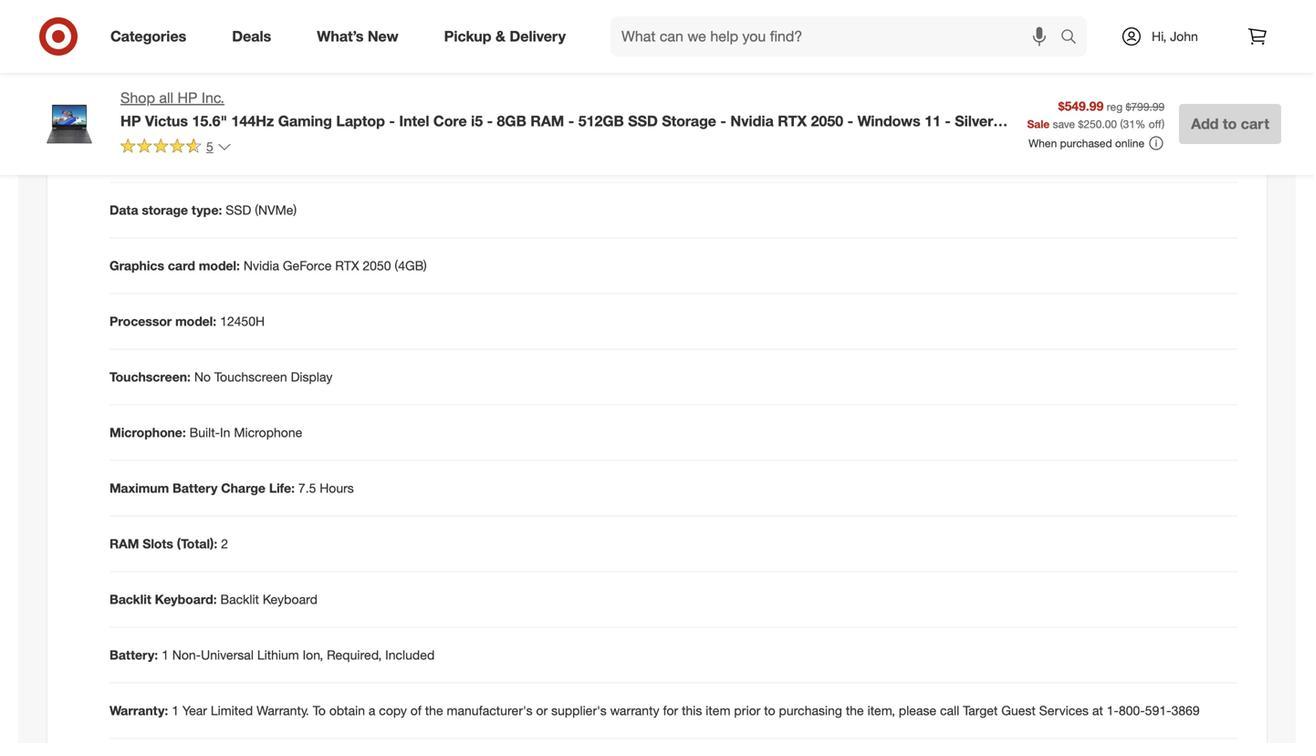 Task type: locate. For each thing, give the bounding box(es) containing it.
- left 512gb
[[568, 112, 574, 130]]

nvidia right storage
[[730, 112, 774, 130]]

1 horizontal spatial 2050
[[811, 112, 844, 130]]

1 vertical spatial rtx
[[335, 258, 359, 274]]

0 vertical spatial hp
[[178, 89, 198, 107]]

1 vertical spatial model:
[[175, 314, 216, 330]]

storage
[[142, 202, 188, 218]]

0 vertical spatial to
[[1223, 115, 1237, 133]]

0 vertical spatial ram
[[531, 112, 564, 130]]

of left the 'cores:'
[[162, 147, 174, 163]]

1 for year
[[172, 703, 179, 719]]

purchasing
[[779, 703, 842, 719]]

john
[[1170, 28, 1198, 44]]

included
[[385, 648, 435, 664]]

gaming right '144hz'
[[278, 112, 332, 130]]

to right the prior
[[764, 703, 775, 719]]

rtx inside shop all hp inc. hp victus 15.6" 144hz gaming laptop - intel core i5 - 8gb ram - 512gb ssd storage - nvidia rtx 2050 - windows 11 - silver (15-fa1030nr)
[[778, 112, 807, 130]]

1 vertical spatial to
[[764, 703, 775, 719]]

$549.99 reg $799.99 sale save $ 250.00 ( 31 % off )
[[1027, 98, 1165, 131]]

0 horizontal spatial to
[[764, 703, 775, 719]]

)
[[1162, 117, 1165, 131]]

backlit left keyboard:
[[110, 592, 151, 608]]

0 vertical spatial nvidia
[[730, 112, 774, 130]]

0 vertical spatial rtx
[[778, 112, 807, 130]]

required,
[[327, 648, 382, 664]]

2050 inside shop all hp inc. hp victus 15.6" 144hz gaming laptop - intel core i5 - 8gb ram - 512gb ssd storage - nvidia rtx 2050 - windows 11 - silver (15-fa1030nr)
[[811, 112, 844, 130]]

2 the from the left
[[846, 703, 864, 719]]

nvidia
[[730, 112, 774, 130], [244, 258, 279, 274]]

non-
[[172, 648, 201, 664]]

backlit left keyboard
[[220, 592, 259, 608]]

battery: 1 non-universal lithium ion, required, included
[[110, 648, 435, 664]]

1 horizontal spatial gaming
[[278, 112, 332, 130]]

0 vertical spatial 2050
[[811, 112, 844, 130]]

gaming right use:
[[190, 35, 235, 51]]

1 vertical spatial ram
[[110, 536, 139, 552]]

1 horizontal spatial to
[[1223, 115, 1237, 133]]

2 - from the left
[[487, 112, 493, 130]]

what's new
[[317, 27, 399, 45]]

0 vertical spatial 1
[[162, 648, 169, 664]]

1 for non-
[[162, 648, 169, 664]]

ram left slots
[[110, 536, 139, 552]]

the right copy
[[425, 703, 443, 719]]

ssd right 512gb
[[628, 112, 658, 130]]

ram slots (total): 2
[[110, 536, 228, 552]]

silver
[[955, 112, 993, 130]]

ram right 8gb
[[531, 112, 564, 130]]

0 vertical spatial ssd
[[628, 112, 658, 130]]

(15-
[[120, 130, 147, 148]]

graphics
[[110, 258, 164, 274]]

1-
[[1107, 703, 1119, 719]]

1 horizontal spatial of
[[411, 703, 422, 719]]

hp right all
[[178, 89, 198, 107]]

model: right card
[[199, 258, 240, 274]]

hi, john
[[1152, 28, 1198, 44]]

-
[[389, 112, 395, 130], [487, 112, 493, 130], [568, 112, 574, 130], [720, 112, 726, 130], [848, 112, 854, 130], [945, 112, 951, 130]]

categories
[[110, 27, 186, 45]]

0 horizontal spatial 1
[[162, 648, 169, 664]]

model:
[[199, 258, 240, 274], [175, 314, 216, 330]]

0 vertical spatial gaming
[[190, 35, 235, 51]]

off
[[1149, 117, 1162, 131]]

hours
[[320, 481, 354, 497]]

display
[[291, 369, 333, 385]]

0 horizontal spatial rtx
[[335, 258, 359, 274]]

the
[[425, 703, 443, 719], [846, 703, 864, 719]]

a
[[369, 703, 375, 719]]

intel
[[399, 112, 429, 130]]

0 horizontal spatial the
[[425, 703, 443, 719]]

ram
[[531, 112, 564, 130], [110, 536, 139, 552]]

- left windows
[[848, 112, 854, 130]]

cores:
[[177, 147, 215, 163]]

save
[[1053, 117, 1075, 131]]

please
[[899, 703, 937, 719]]

1 vertical spatial 1
[[172, 703, 179, 719]]

use:
[[161, 35, 186, 51]]

1 horizontal spatial rtx
[[778, 112, 807, 130]]

- right "i5"
[[487, 112, 493, 130]]

of
[[162, 147, 174, 163], [411, 703, 422, 719]]

0 horizontal spatial gaming
[[190, 35, 235, 51]]

gaming
[[190, 35, 235, 51], [278, 112, 332, 130]]

search button
[[1052, 16, 1096, 60]]

pickup & delivery link
[[429, 16, 589, 57]]

i5
[[471, 112, 483, 130]]

battery:
[[110, 648, 158, 664]]

when
[[1029, 137, 1057, 150]]

11
[[925, 112, 941, 130]]

1 vertical spatial gaming
[[278, 112, 332, 130]]

copy
[[379, 703, 407, 719]]

0 horizontal spatial of
[[162, 147, 174, 163]]

gaming inside shop all hp inc. hp victus 15.6" 144hz gaming laptop - intel core i5 - 8gb ram - 512gb ssd storage - nvidia rtx 2050 - windows 11 - silver (15-fa1030nr)
[[278, 112, 332, 130]]

call
[[940, 703, 960, 719]]

graphics card model: nvidia geforce rtx 2050 (4gb)
[[110, 258, 427, 274]]

1 horizontal spatial ram
[[531, 112, 564, 130]]

1 vertical spatial of
[[411, 703, 422, 719]]

- left intel
[[389, 112, 395, 130]]

2050 left windows
[[811, 112, 844, 130]]

0 horizontal spatial hp
[[120, 112, 141, 130]]

591-
[[1145, 703, 1172, 719]]

at
[[1092, 703, 1103, 719]]

hp
[[178, 89, 198, 107], [120, 112, 141, 130]]

1 horizontal spatial hp
[[178, 89, 198, 107]]

microphone:
[[110, 425, 186, 441]]

ram inside shop all hp inc. hp victus 15.6" 144hz gaming laptop - intel core i5 - 8gb ram - 512gb ssd storage - nvidia rtx 2050 - windows 11 - silver (15-fa1030nr)
[[531, 112, 564, 130]]

fa01030nr
[[211, 91, 268, 107]]

add to cart button
[[1179, 104, 1281, 144]]

reg
[[1107, 100, 1123, 114]]

1 horizontal spatial the
[[846, 703, 864, 719]]

1 vertical spatial 2050
[[363, 258, 391, 274]]

image of hp victus 15.6" 144hz gaming laptop - intel core i5 - 8gb ram - 512gb ssd storage - nvidia rtx 2050 - windows 11 - silver (15-fa1030nr) image
[[33, 88, 106, 161]]

0 horizontal spatial nvidia
[[244, 258, 279, 274]]

2050
[[811, 112, 844, 130], [363, 258, 391, 274]]

deals
[[232, 27, 271, 45]]

hp up (15-
[[120, 112, 141, 130]]

1 horizontal spatial 1
[[172, 703, 179, 719]]

to right add on the right of the page
[[1223, 115, 1237, 133]]

1 backlit from the left
[[110, 592, 151, 608]]

nvidia left geforce
[[244, 258, 279, 274]]

- right 11
[[945, 112, 951, 130]]

1 left year
[[172, 703, 179, 719]]

1 horizontal spatial backlit
[[220, 592, 259, 608]]

0 horizontal spatial backlit
[[110, 592, 151, 608]]

new
[[368, 27, 399, 45]]

2050 left (4gb)
[[363, 258, 391, 274]]

rtx
[[778, 112, 807, 130], [335, 258, 359, 274]]

limited
[[211, 703, 253, 719]]

victus
[[145, 112, 188, 130]]

5 link
[[120, 138, 232, 159]]

services
[[1039, 703, 1089, 719]]

- right storage
[[720, 112, 726, 130]]

obtain
[[329, 703, 365, 719]]

the left item,
[[846, 703, 864, 719]]

of right copy
[[411, 703, 422, 719]]

8
[[218, 147, 226, 163]]

What can we help you find? suggestions appear below search field
[[611, 16, 1065, 57]]

keyboard:
[[155, 592, 217, 608]]

maximum battery charge life: 7.5 hours
[[110, 481, 354, 497]]

1 horizontal spatial nvidia
[[730, 112, 774, 130]]

model: left 12450h
[[175, 314, 216, 330]]

what's new link
[[301, 16, 421, 57]]

battery
[[173, 481, 218, 497]]

6 - from the left
[[945, 112, 951, 130]]

prior
[[734, 703, 761, 719]]

0 horizontal spatial ssd
[[226, 202, 251, 218]]

0 horizontal spatial ram
[[110, 536, 139, 552]]

1 horizontal spatial ssd
[[628, 112, 658, 130]]

1 left non-
[[162, 648, 169, 664]]

item
[[706, 703, 731, 719]]

ssd right type:
[[226, 202, 251, 218]]



Task type: describe. For each thing, give the bounding box(es) containing it.
core
[[433, 112, 467, 130]]

item,
[[868, 703, 895, 719]]

guest
[[1002, 703, 1036, 719]]

$549.99
[[1058, 98, 1104, 114]]

data storage type: ssd (nvme)
[[110, 202, 297, 218]]

31
[[1123, 117, 1135, 131]]

or
[[536, 703, 548, 719]]

purchased
[[1060, 137, 1112, 150]]

backlit keyboard: backlit keyboard
[[110, 592, 318, 608]]

8gb
[[497, 112, 526, 130]]

warranty.
[[257, 703, 309, 719]]

keyboard
[[263, 592, 318, 608]]

slots
[[143, 536, 173, 552]]

what's
[[317, 27, 364, 45]]

microphone: built-in microphone
[[110, 425, 302, 441]]

1 vertical spatial ssd
[[226, 202, 251, 218]]

in
[[220, 425, 230, 441]]

15-
[[192, 91, 211, 107]]

manufacturer's
[[447, 703, 533, 719]]

7.5
[[298, 481, 316, 497]]

144hz
[[231, 112, 274, 130]]

250.00
[[1084, 117, 1117, 131]]

touchscreen: no touchscreen display
[[110, 369, 333, 385]]

number
[[110, 147, 158, 163]]

2
[[221, 536, 228, 552]]

model
[[110, 91, 147, 107]]

0 vertical spatial model:
[[199, 258, 240, 274]]

primary
[[110, 35, 157, 51]]

(total):
[[177, 536, 217, 552]]

1 vertical spatial nvidia
[[244, 258, 279, 274]]

search
[[1052, 29, 1096, 47]]

0 horizontal spatial 2050
[[363, 258, 391, 274]]

4 - from the left
[[720, 112, 726, 130]]

ion,
[[303, 648, 323, 664]]

name:
[[151, 91, 188, 107]]

5 - from the left
[[848, 112, 854, 130]]

categories link
[[95, 16, 209, 57]]

no
[[194, 369, 211, 385]]

deals link
[[217, 16, 294, 57]]

800-
[[1119, 703, 1145, 719]]

(4gb)
[[395, 258, 427, 274]]

5
[[206, 139, 213, 155]]

pickup
[[444, 27, 492, 45]]

add
[[1191, 115, 1219, 133]]

inc.
[[202, 89, 225, 107]]

laptop
[[336, 112, 385, 130]]

data
[[110, 202, 138, 218]]

number of cores: 8
[[110, 147, 226, 163]]

to
[[313, 703, 326, 719]]

12450h
[[220, 314, 265, 330]]

hi,
[[1152, 28, 1167, 44]]

supplier's
[[551, 703, 607, 719]]

built-
[[189, 425, 220, 441]]

storage
[[662, 112, 716, 130]]

delivery
[[510, 27, 566, 45]]

&
[[496, 27, 506, 45]]

1 vertical spatial hp
[[120, 112, 141, 130]]

touchscreen:
[[110, 369, 191, 385]]

life:
[[269, 481, 295, 497]]

3 - from the left
[[568, 112, 574, 130]]

processor
[[110, 314, 172, 330]]

year
[[182, 703, 207, 719]]

%
[[1135, 117, 1146, 131]]

$
[[1078, 117, 1084, 131]]

type:
[[192, 202, 222, 218]]

microphone
[[234, 425, 302, 441]]

1 - from the left
[[389, 112, 395, 130]]

when purchased online
[[1029, 137, 1145, 150]]

online
[[1115, 137, 1145, 150]]

lithium
[[257, 648, 299, 664]]

warranty: 1 year limited warranty. to obtain a copy of the manufacturer's or supplier's warranty for this item prior to purchasing the item, please call target guest services at 1-800-591-3869
[[110, 703, 1200, 719]]

shop
[[120, 89, 155, 107]]

pickup & delivery
[[444, 27, 566, 45]]

model name: 15-fa01030nr
[[110, 91, 268, 107]]

(nvme)
[[255, 202, 297, 218]]

512gb
[[578, 112, 624, 130]]

primary use: gaming
[[110, 35, 235, 51]]

1 the from the left
[[425, 703, 443, 719]]

this
[[682, 703, 702, 719]]

charge
[[221, 481, 266, 497]]

2 backlit from the left
[[220, 592, 259, 608]]

card
[[168, 258, 195, 274]]

nvidia inside shop all hp inc. hp victus 15.6" 144hz gaming laptop - intel core i5 - 8gb ram - 512gb ssd storage - nvidia rtx 2050 - windows 11 - silver (15-fa1030nr)
[[730, 112, 774, 130]]

ssd inside shop all hp inc. hp victus 15.6" 144hz gaming laptop - intel core i5 - 8gb ram - 512gb ssd storage - nvidia rtx 2050 - windows 11 - silver (15-fa1030nr)
[[628, 112, 658, 130]]

touchscreen
[[214, 369, 287, 385]]

to inside button
[[1223, 115, 1237, 133]]

0 vertical spatial of
[[162, 147, 174, 163]]



Task type: vqa. For each thing, say whether or not it's contained in the screenshot.
Gaming to the right
yes



